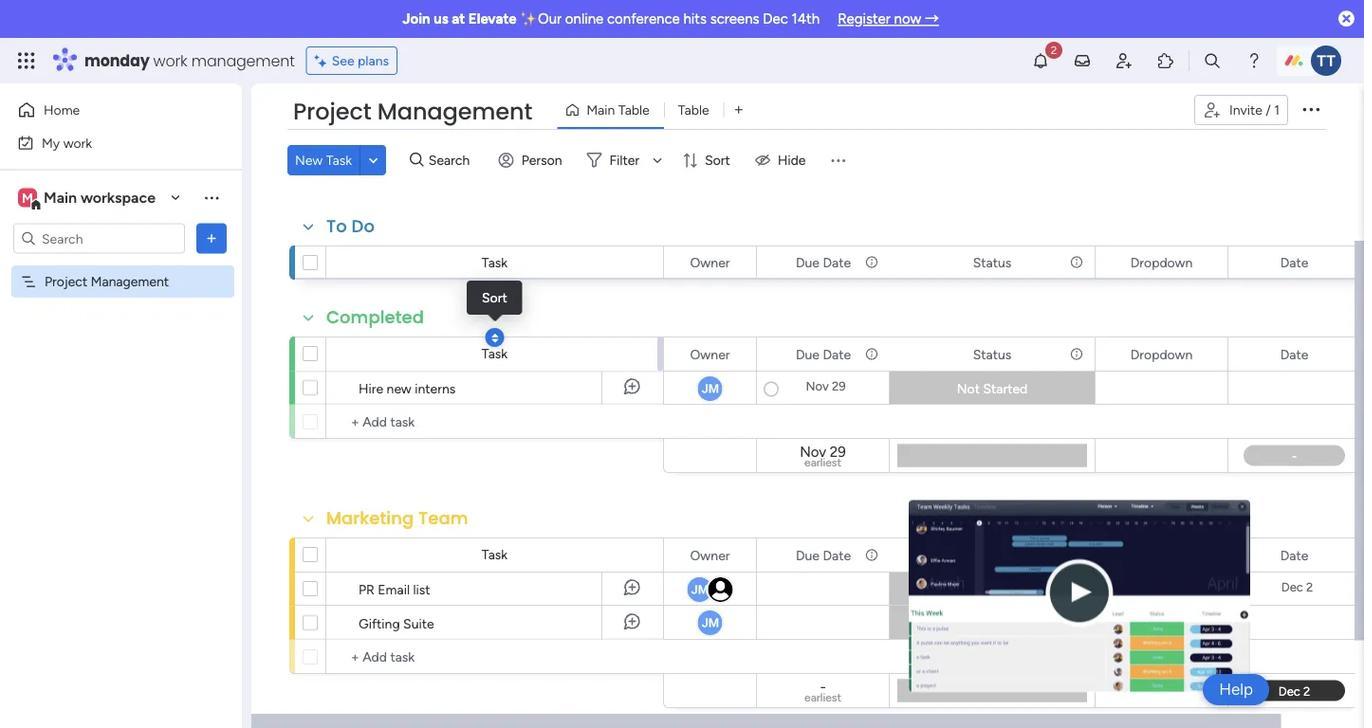 Task type: vqa. For each thing, say whether or not it's contained in the screenshot.
1st Public board icon from the top of the page
no



Task type: locate. For each thing, give the bounding box(es) containing it.
1 vertical spatial dropdown
[[1131, 346, 1193, 362]]

work
[[153, 50, 187, 71], [63, 135, 92, 151]]

2 vertical spatial due date field
[[791, 545, 856, 566]]

3 status from the top
[[973, 547, 1012, 564]]

workspace image
[[18, 187, 37, 208]]

1 vertical spatial started
[[983, 582, 1028, 598]]

nov down "nov 29"
[[800, 443, 826, 460]]

table left add view icon
[[678, 102, 709, 118]]

nov up nov 29 earliest on the right bottom of the page
[[806, 379, 829, 394]]

0 horizontal spatial main
[[44, 189, 77, 207]]

do
[[352, 214, 375, 239]]

to
[[326, 214, 347, 239]]

1 vertical spatial not started
[[957, 582, 1028, 598]]

task
[[326, 152, 352, 168], [482, 255, 508, 271], [482, 346, 508, 362], [482, 547, 508, 563]]

earliest for oct
[[805, 255, 841, 268]]

- earliest
[[805, 679, 841, 705]]

0 vertical spatial date field
[[1276, 252, 1313, 273]]

1 earliest from the top
[[805, 255, 841, 268]]

elevate
[[469, 10, 517, 28]]

1 started from the top
[[983, 381, 1028, 397]]

3 earliest from the top
[[805, 691, 841, 705]]

0 vertical spatial nov
[[806, 379, 829, 394]]

dec left 2
[[1281, 580, 1303, 595]]

screens
[[710, 10, 759, 28]]

-
[[820, 679, 826, 696]]

Dropdown field
[[1126, 252, 1198, 273], [1126, 344, 1198, 365]]

not
[[957, 381, 980, 397], [957, 582, 980, 598], [957, 615, 980, 631]]

column information image
[[1069, 347, 1084, 362], [1069, 548, 1084, 563]]

2 table from the left
[[678, 102, 709, 118]]

not started for gifting suite
[[957, 615, 1028, 631]]

dropdown
[[1131, 254, 1193, 270], [1131, 346, 1193, 362]]

project management down "search in workspace" field
[[45, 274, 169, 290]]

1 horizontal spatial main
[[587, 102, 615, 118]]

notifications image
[[1031, 51, 1050, 70]]

hire
[[359, 380, 383, 397]]

0 vertical spatial sort
[[705, 152, 730, 168]]

list
[[413, 582, 430, 598]]

work for my
[[63, 135, 92, 151]]

3 started from the top
[[983, 615, 1028, 631]]

started for hire new interns
[[983, 381, 1028, 397]]

2 vertical spatial owner
[[690, 547, 730, 564]]

dec 2
[[1281, 580, 1313, 595]]

0 vertical spatial work
[[153, 50, 187, 71]]

2 vertical spatial status field
[[968, 545, 1016, 566]]

3 due from the top
[[796, 547, 820, 564]]

14th
[[792, 10, 820, 28]]

1 vertical spatial owner field
[[685, 344, 735, 365]]

dropdown for completed
[[1131, 346, 1193, 362]]

v2 search image
[[410, 150, 424, 171]]

0 vertical spatial earliest
[[805, 255, 841, 268]]

online
[[565, 10, 604, 28]]

2 not from the top
[[957, 582, 980, 598]]

work right monday
[[153, 50, 187, 71]]

work inside button
[[63, 135, 92, 151]]

2 dropdown field from the top
[[1126, 344, 1198, 365]]

dapulse x slim image
[[1222, 514, 1235, 532]]

earliest inside nov 29 earliest
[[805, 456, 841, 470]]

0 horizontal spatial table
[[618, 102, 650, 118]]

angle down image
[[369, 153, 378, 167]]

1 vertical spatial nov
[[800, 443, 826, 460]]

work for monday
[[153, 50, 187, 71]]

3 not started from the top
[[957, 615, 1028, 631]]

project management up v2 search icon
[[293, 96, 533, 128]]

1 vertical spatial management
[[91, 274, 169, 290]]

dropdown field for to do
[[1126, 252, 1198, 273]]

0 vertical spatial 29
[[832, 379, 846, 394]]

2 started from the top
[[983, 582, 1028, 598]]

0 horizontal spatial project
[[45, 274, 87, 290]]

due for second the due date field from the bottom
[[796, 346, 820, 362]]

main for main table
[[587, 102, 615, 118]]

1 not from the top
[[957, 381, 980, 397]]

1 horizontal spatial project
[[293, 96, 372, 128]]

sort down table button
[[705, 152, 730, 168]]

main inside button
[[587, 102, 615, 118]]

2 dropdown from the top
[[1131, 346, 1193, 362]]

1 vertical spatial 29
[[830, 443, 846, 460]]

nov inside nov 29 earliest
[[800, 443, 826, 460]]

Status field
[[968, 252, 1016, 273], [968, 344, 1016, 365], [968, 545, 1016, 566]]

3 due date from the top
[[796, 547, 851, 564]]

2 image
[[1045, 39, 1063, 60]]

29 down "nov 29"
[[830, 443, 846, 460]]

monday
[[84, 50, 149, 71]]

1 column information image from the top
[[1069, 347, 1084, 362]]

2 vertical spatial earliest
[[805, 691, 841, 705]]

invite / 1 button
[[1194, 95, 1288, 125]]

sort up sort asc image
[[482, 290, 507, 306]]

0 vertical spatial owner field
[[685, 252, 735, 273]]

Completed field
[[322, 305, 429, 330]]

management down "search in workspace" field
[[91, 274, 169, 290]]

1 dropdown from the top
[[1131, 254, 1193, 270]]

1 status from the top
[[973, 254, 1012, 270]]

dropdown element
[[1125, 544, 1199, 567]]

management inside field
[[377, 96, 533, 128]]

1 vertical spatial dropdown field
[[1126, 344, 1198, 365]]

29
[[832, 379, 846, 394], [830, 443, 846, 460]]

0 vertical spatial dropdown
[[1131, 254, 1193, 270]]

0 vertical spatial column information image
[[1069, 347, 1084, 362]]

0 horizontal spatial work
[[63, 135, 92, 151]]

arrow down image
[[646, 149, 669, 172]]

dec left 14th
[[763, 10, 788, 28]]

options image right 1
[[1300, 97, 1323, 120]]

2 vertical spatial status
[[973, 547, 1012, 564]]

hide
[[778, 152, 806, 168]]

1 vertical spatial project
[[45, 274, 87, 290]]

3 status field from the top
[[968, 545, 1016, 566]]

2 earliest from the top
[[805, 456, 841, 470]]

column information image
[[864, 255, 879, 270], [1069, 255, 1084, 270], [864, 347, 879, 362], [864, 548, 879, 563]]

0 vertical spatial due date field
[[791, 252, 856, 273]]

2 due date field from the top
[[791, 344, 856, 365]]

2
[[1306, 580, 1313, 595]]

+ Add task text field
[[336, 646, 655, 669]]

1 vertical spatial due date
[[796, 346, 851, 362]]

Date field
[[1276, 252, 1313, 273], [1276, 344, 1313, 365], [1276, 545, 1313, 566]]

invite / 1
[[1229, 102, 1280, 118]]

29 inside nov 29 earliest
[[830, 443, 846, 460]]

oct
[[802, 242, 826, 259]]

1 horizontal spatial table
[[678, 102, 709, 118]]

project management list box
[[0, 262, 242, 554]]

0 vertical spatial not started
[[957, 381, 1028, 397]]

main table button
[[557, 95, 664, 125]]

0 vertical spatial dropdown field
[[1126, 252, 1198, 273]]

1 vertical spatial options image
[[202, 229, 221, 248]]

1 vertical spatial project management
[[45, 274, 169, 290]]

2 due from the top
[[796, 346, 820, 362]]

2 vertical spatial not
[[957, 615, 980, 631]]

due
[[796, 254, 820, 270], [796, 346, 820, 362], [796, 547, 820, 564]]

0 vertical spatial dec
[[763, 10, 788, 28]]

2 owner from the top
[[690, 346, 730, 362]]

1 vertical spatial sort
[[482, 290, 507, 306]]

date
[[823, 254, 851, 270], [1280, 254, 1309, 270], [823, 346, 851, 362], [1280, 346, 1309, 362], [823, 547, 851, 564], [1280, 547, 1309, 564]]

0 horizontal spatial management
[[91, 274, 169, 290]]

status
[[973, 254, 1012, 270], [973, 346, 1012, 362], [973, 547, 1012, 564]]

1 not started from the top
[[957, 381, 1028, 397]]

1 due from the top
[[796, 254, 820, 270]]

oct 31 earliest
[[802, 242, 844, 268]]

2 column information image from the top
[[1069, 548, 1084, 563]]

0 vertical spatial owner
[[690, 254, 730, 270]]

join
[[402, 10, 430, 28]]

register now →
[[838, 10, 939, 28]]

3 due date field from the top
[[791, 545, 856, 566]]

1 vertical spatial due
[[796, 346, 820, 362]]

register
[[838, 10, 891, 28]]

1 horizontal spatial project management
[[293, 96, 533, 128]]

options image down "workspace options" image
[[202, 229, 221, 248]]

Owner field
[[685, 252, 735, 273], [685, 344, 735, 365], [685, 545, 735, 566]]

option
[[0, 265, 242, 268]]

0 vertical spatial started
[[983, 381, 1028, 397]]

project up new task button at left
[[293, 96, 372, 128]]

29 for nov 29 earliest
[[830, 443, 846, 460]]

/
[[1266, 102, 1271, 118]]

project
[[293, 96, 372, 128], [45, 274, 87, 290]]

Due Date field
[[791, 252, 856, 273], [791, 344, 856, 365], [791, 545, 856, 566]]

2 vertical spatial not started
[[957, 615, 1028, 631]]

1 horizontal spatial dec
[[1281, 580, 1303, 595]]

1 horizontal spatial work
[[153, 50, 187, 71]]

management up search field
[[377, 96, 533, 128]]

0 vertical spatial due date
[[796, 254, 851, 270]]

gifting suite
[[359, 616, 434, 632]]

not started
[[957, 381, 1028, 397], [957, 582, 1028, 598], [957, 615, 1028, 631]]

1 vertical spatial status field
[[968, 344, 1016, 365]]

hide button
[[747, 145, 817, 176]]

workspace options image
[[202, 188, 221, 207]]

2 date field from the top
[[1276, 344, 1313, 365]]

work right "my"
[[63, 135, 92, 151]]

0 vertical spatial main
[[587, 102, 615, 118]]

see
[[332, 53, 354, 69]]

1 horizontal spatial sort
[[705, 152, 730, 168]]

1 horizontal spatial management
[[377, 96, 533, 128]]

To Do field
[[322, 214, 380, 239]]

1 vertical spatial not
[[957, 582, 980, 598]]

main inside workspace selection element
[[44, 189, 77, 207]]

3 not from the top
[[957, 615, 980, 631]]

filter
[[610, 152, 640, 168]]

✨
[[520, 10, 534, 28]]

1 vertical spatial status
[[973, 346, 1012, 362]]

help image
[[1245, 51, 1264, 70]]

2 owner field from the top
[[685, 344, 735, 365]]

project down "search in workspace" field
[[45, 274, 87, 290]]

hire new interns
[[359, 380, 456, 397]]

1 dropdown field from the top
[[1126, 252, 1198, 273]]

new task
[[295, 152, 352, 168]]

us
[[434, 10, 448, 28]]

0 vertical spatial management
[[377, 96, 533, 128]]

terry turtle image
[[1311, 46, 1341, 76]]

0 vertical spatial project management
[[293, 96, 533, 128]]

0 vertical spatial options image
[[1300, 97, 1323, 120]]

search everything image
[[1203, 51, 1222, 70]]

earliest inside oct 31 earliest
[[805, 255, 841, 268]]

2 vertical spatial owner field
[[685, 545, 735, 566]]

team
[[418, 507, 468, 531]]

workspace selection element
[[18, 186, 158, 211]]

2 status from the top
[[973, 346, 1012, 362]]

main table
[[587, 102, 650, 118]]

dec
[[763, 10, 788, 28], [1281, 580, 1303, 595]]

→
[[925, 10, 939, 28]]

main
[[587, 102, 615, 118], [44, 189, 77, 207]]

1 due date from the top
[[796, 254, 851, 270]]

owner
[[690, 254, 730, 270], [690, 346, 730, 362], [690, 547, 730, 564]]

due date
[[796, 254, 851, 270], [796, 346, 851, 362], [796, 547, 851, 564]]

1 vertical spatial date field
[[1276, 344, 1313, 365]]

0 vertical spatial due
[[796, 254, 820, 270]]

main right 'workspace' icon
[[44, 189, 77, 207]]

register now → link
[[838, 10, 939, 28]]

gifting
[[359, 616, 400, 632]]

management
[[377, 96, 533, 128], [91, 274, 169, 290]]

2 not started from the top
[[957, 582, 1028, 598]]

project management
[[293, 96, 533, 128], [45, 274, 169, 290]]

earliest
[[805, 255, 841, 268], [805, 456, 841, 470], [805, 691, 841, 705]]

2 vertical spatial due
[[796, 547, 820, 564]]

main up filter popup button in the left top of the page
[[587, 102, 615, 118]]

nov for nov 29 earliest
[[800, 443, 826, 460]]

1 vertical spatial work
[[63, 135, 92, 151]]

0 vertical spatial status field
[[968, 252, 1016, 273]]

table
[[618, 102, 650, 118], [678, 102, 709, 118]]

0 vertical spatial not
[[957, 381, 980, 397]]

workspace
[[81, 189, 156, 207]]

see plans button
[[306, 46, 398, 75]]

0 horizontal spatial project management
[[45, 274, 169, 290]]

at
[[452, 10, 465, 28]]

0 vertical spatial project
[[293, 96, 372, 128]]

1 vertical spatial owner
[[690, 346, 730, 362]]

options image
[[1300, 97, 1323, 120], [202, 229, 221, 248]]

31
[[830, 242, 844, 259]]

Marketing Team field
[[322, 507, 473, 531]]

table up filter
[[618, 102, 650, 118]]

add view image
[[735, 103, 743, 117]]

2 vertical spatial date field
[[1276, 545, 1313, 566]]

sort
[[705, 152, 730, 168], [482, 290, 507, 306]]

not started for hire new interns
[[957, 381, 1028, 397]]

1 vertical spatial earliest
[[805, 456, 841, 470]]

2 due date from the top
[[796, 346, 851, 362]]

2 vertical spatial started
[[983, 615, 1028, 631]]

1 vertical spatial main
[[44, 189, 77, 207]]

nov
[[806, 379, 829, 394], [800, 443, 826, 460]]

2 vertical spatial due date
[[796, 547, 851, 564]]

29 up nov 29 earliest on the right bottom of the page
[[832, 379, 846, 394]]

0 vertical spatial status
[[973, 254, 1012, 270]]

1 vertical spatial due date field
[[791, 344, 856, 365]]

started
[[983, 381, 1028, 397], [983, 582, 1028, 598], [983, 615, 1028, 631]]

1 vertical spatial column information image
[[1069, 548, 1084, 563]]



Task type: describe. For each thing, give the bounding box(es) containing it.
pr
[[359, 582, 375, 598]]

m
[[22, 190, 33, 206]]

due for first the due date field from the top of the page
[[796, 254, 820, 270]]

completed
[[326, 305, 424, 330]]

Project Management field
[[288, 96, 537, 128]]

1 owner field from the top
[[685, 252, 735, 273]]

0 horizontal spatial sort
[[482, 290, 507, 306]]

home button
[[11, 95, 204, 125]]

menu image
[[829, 151, 848, 170]]

my work button
[[11, 128, 204, 158]]

plans
[[358, 53, 389, 69]]

3 owner field from the top
[[685, 545, 735, 566]]

main workspace
[[44, 189, 156, 207]]

main for main workspace
[[44, 189, 77, 207]]

1 table from the left
[[618, 102, 650, 118]]

marketing
[[326, 507, 414, 531]]

1 vertical spatial dec
[[1281, 580, 1303, 595]]

join us at elevate ✨ our online conference hits screens dec 14th
[[402, 10, 820, 28]]

email
[[378, 582, 410, 598]]

Search in workspace field
[[40, 228, 158, 250]]

our
[[538, 10, 562, 28]]

person button
[[491, 145, 574, 176]]

sort inside popup button
[[705, 152, 730, 168]]

not for gifting suite
[[957, 615, 980, 631]]

task inside button
[[326, 152, 352, 168]]

conference
[[607, 10, 680, 28]]

0 horizontal spatial dec
[[763, 10, 788, 28]]

to do
[[326, 214, 375, 239]]

pr email list
[[359, 582, 430, 598]]

1 horizontal spatial options image
[[1300, 97, 1323, 120]]

due for third the due date field from the top of the page
[[796, 547, 820, 564]]

help button
[[1203, 675, 1269, 706]]

home
[[44, 102, 80, 118]]

sort button
[[675, 145, 742, 176]]

now
[[894, 10, 921, 28]]

not for hire new interns
[[957, 381, 980, 397]]

inbox image
[[1073, 51, 1092, 70]]

new task button
[[287, 145, 360, 176]]

my
[[42, 135, 60, 151]]

person
[[522, 152, 562, 168]]

nov 29
[[806, 379, 846, 394]]

1
[[1274, 102, 1280, 118]]

monday work management
[[84, 50, 295, 71]]

hits
[[683, 10, 707, 28]]

3 owner from the top
[[690, 547, 730, 564]]

suite
[[403, 616, 434, 632]]

1 owner from the top
[[690, 254, 730, 270]]

interns
[[415, 380, 456, 397]]

help
[[1219, 680, 1253, 700]]

new
[[295, 152, 323, 168]]

+ Add task text field
[[336, 411, 655, 434]]

1 status field from the top
[[968, 252, 1016, 273]]

2 status field from the top
[[968, 344, 1016, 365]]

new
[[387, 380, 412, 397]]

marketing team
[[326, 507, 468, 531]]

sort desc image
[[492, 332, 498, 343]]

dropdown for to do
[[1131, 254, 1193, 270]]

nov 29 earliest
[[800, 443, 846, 470]]

status for first status field from the bottom of the page
[[973, 547, 1012, 564]]

project management inside list box
[[45, 274, 169, 290]]

nov for nov 29
[[806, 379, 829, 394]]

select product image
[[17, 51, 36, 70]]

my work
[[42, 135, 92, 151]]

apps image
[[1156, 51, 1175, 70]]

Search field
[[424, 147, 481, 174]]

project management inside field
[[293, 96, 533, 128]]

29 for nov 29
[[832, 379, 846, 394]]

0 horizontal spatial options image
[[202, 229, 221, 248]]

invite members image
[[1115, 51, 1134, 70]]

1 date field from the top
[[1276, 252, 1313, 273]]

sort asc image
[[492, 332, 498, 343]]

3 date field from the top
[[1276, 545, 1313, 566]]

status for second status field from the top
[[973, 346, 1012, 362]]

table button
[[664, 95, 724, 125]]

started for gifting suite
[[983, 615, 1028, 631]]

earliest for nov
[[805, 456, 841, 470]]

project inside list box
[[45, 274, 87, 290]]

filter button
[[579, 145, 669, 176]]

management
[[191, 50, 295, 71]]

project inside field
[[293, 96, 372, 128]]

see plans
[[332, 53, 389, 69]]

1 due date field from the top
[[791, 252, 856, 273]]

management inside list box
[[91, 274, 169, 290]]

dropdown field for completed
[[1126, 344, 1198, 365]]

status for first status field from the top
[[973, 254, 1012, 270]]

invite
[[1229, 102, 1263, 118]]



